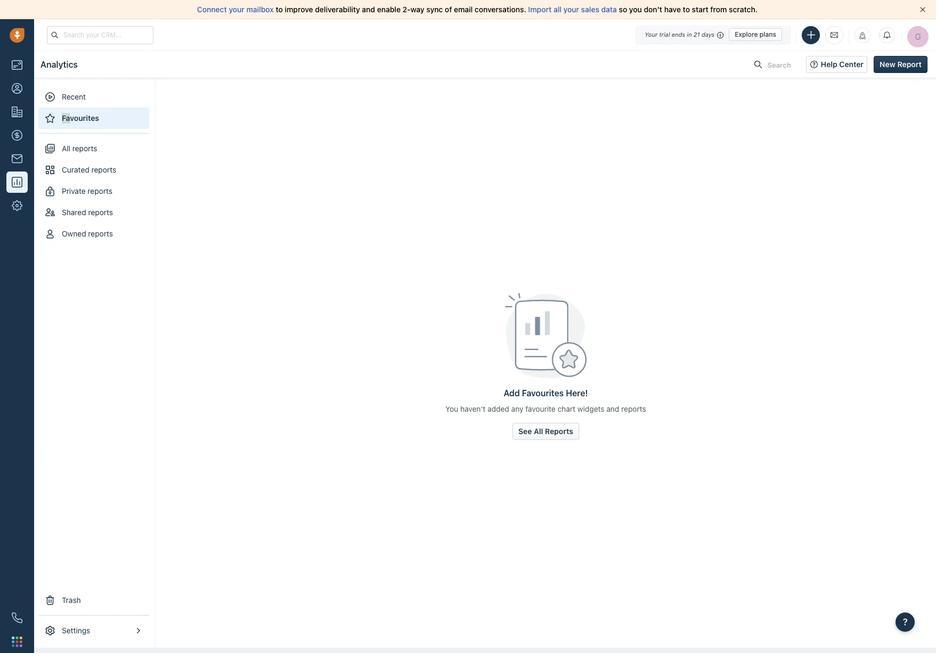 Task type: vqa. For each thing, say whether or not it's contained in the screenshot.
the left 'To'
yes



Task type: describe. For each thing, give the bounding box(es) containing it.
close image
[[921, 7, 926, 12]]

your
[[645, 31, 658, 38]]

1 to from the left
[[276, 5, 283, 14]]

have
[[665, 5, 681, 14]]

connect your mailbox link
[[197, 5, 276, 14]]

sales
[[582, 5, 600, 14]]

connect your mailbox to improve deliverability and enable 2-way sync of email conversations. import all your sales data so you don't have to start from scratch.
[[197, 5, 758, 14]]

connect
[[197, 5, 227, 14]]

2 to from the left
[[683, 5, 690, 14]]

ends
[[672, 31, 686, 38]]

scratch.
[[729, 5, 758, 14]]

in
[[687, 31, 692, 38]]

mailbox
[[247, 5, 274, 14]]

phone element
[[6, 608, 28, 629]]

1 your from the left
[[229, 5, 245, 14]]

data
[[602, 5, 617, 14]]

days
[[702, 31, 715, 38]]

2-
[[403, 5, 411, 14]]

trial
[[660, 31, 670, 38]]

import
[[529, 5, 552, 14]]

what's new image
[[859, 32, 867, 39]]

your trial ends in 21 days
[[645, 31, 715, 38]]

plans
[[760, 30, 777, 38]]

sync
[[427, 5, 443, 14]]

phone image
[[12, 613, 22, 624]]



Task type: locate. For each thing, give the bounding box(es) containing it.
to right the mailbox
[[276, 5, 283, 14]]

from
[[711, 5, 728, 14]]

you
[[630, 5, 642, 14]]

don't
[[644, 5, 663, 14]]

start
[[692, 5, 709, 14]]

explore plans
[[735, 30, 777, 38]]

deliverability
[[315, 5, 360, 14]]

explore plans link
[[730, 28, 783, 41]]

your
[[229, 5, 245, 14], [564, 5, 580, 14]]

21
[[694, 31, 700, 38]]

0 horizontal spatial to
[[276, 5, 283, 14]]

of
[[445, 5, 452, 14]]

all
[[554, 5, 562, 14]]

enable
[[377, 5, 401, 14]]

0 horizontal spatial your
[[229, 5, 245, 14]]

improve
[[285, 5, 313, 14]]

to
[[276, 5, 283, 14], [683, 5, 690, 14]]

way
[[411, 5, 425, 14]]

conversations.
[[475, 5, 527, 14]]

so
[[619, 5, 628, 14]]

your right the all
[[564, 5, 580, 14]]

freshworks switcher image
[[12, 637, 22, 648]]

1 horizontal spatial to
[[683, 5, 690, 14]]

explore
[[735, 30, 758, 38]]

your left the mailbox
[[229, 5, 245, 14]]

1 horizontal spatial your
[[564, 5, 580, 14]]

send email image
[[831, 30, 839, 39]]

import all your sales data link
[[529, 5, 619, 14]]

email
[[454, 5, 473, 14]]

2 your from the left
[[564, 5, 580, 14]]

and
[[362, 5, 375, 14]]

to left start
[[683, 5, 690, 14]]

Search your CRM... text field
[[47, 26, 154, 44]]



